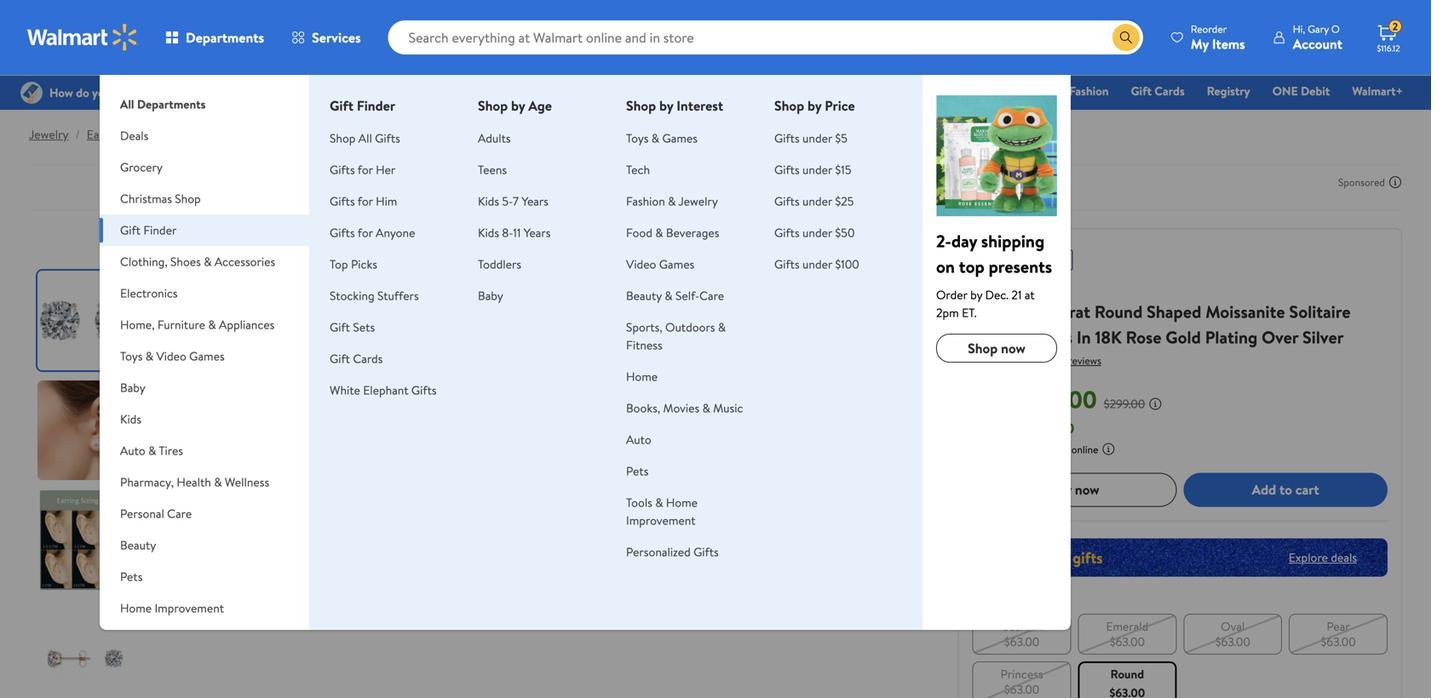Task type: vqa. For each thing, say whether or not it's contained in the screenshot.
for
yes



Task type: locate. For each thing, give the bounding box(es) containing it.
beauty & self-care
[[626, 288, 724, 304]]

silver down all departments
[[147, 126, 175, 143]]

0 vertical spatial toys
[[626, 130, 649, 147]]

& left music
[[702, 400, 710, 417]]

0 horizontal spatial beauty
[[120, 537, 156, 554]]

years right 7
[[522, 193, 549, 210]]

3 for from the top
[[358, 224, 373, 241]]

carat
[[1049, 300, 1091, 324]]

shop down grocery dropdown button
[[175, 190, 201, 207]]

silver earrings link
[[147, 126, 220, 143]]

pets up home improvement
[[120, 569, 143, 585]]

$63.00 inside princess $63.00
[[1004, 681, 1040, 698]]

0 vertical spatial fashion
[[1069, 83, 1109, 99]]

8-
[[502, 224, 513, 241]]

kids left "8-"
[[478, 224, 499, 241]]

0 vertical spatial beauty
[[626, 288, 662, 304]]

1 vertical spatial christmas
[[120, 190, 172, 207]]

(3.8) 777 reviews
[[1027, 354, 1102, 368]]

home link left fashion 'link'
[[1008, 82, 1055, 100]]

departments inside popup button
[[186, 28, 264, 47]]

deals inside 'deals' link
[[505, 83, 534, 99]]

baby for baby dropdown button
[[120, 380, 145, 396]]

1 vertical spatial cards
[[353, 351, 383, 367]]

round up 18k
[[1095, 300, 1143, 324]]

& left tires
[[148, 443, 156, 459]]

4 under from the top
[[803, 224, 832, 241]]

gifts up top
[[330, 224, 355, 241]]

grocery for grocery
[[120, 159, 163, 175]]

4 prong 2 carat round shaped moissanite solitaire stud earrings in 18k rose gold plating over silver - image 2 of 5 image
[[37, 381, 137, 480]]

price up $5
[[825, 96, 855, 115]]

beauty down personal at left
[[120, 537, 156, 554]]

& right tools
[[655, 495, 663, 511]]

& right the outdoors
[[718, 319, 726, 336]]

toys
[[626, 130, 649, 147], [120, 348, 143, 365]]

christmas inside dropdown button
[[120, 190, 172, 207]]

round button
[[1078, 662, 1177, 699]]

1 vertical spatial deals
[[120, 127, 149, 144]]

gift up clothing,
[[120, 222, 141, 239]]

home link up 'books,'
[[626, 368, 658, 385]]

1 horizontal spatial video
[[626, 256, 656, 273]]

cards
[[1155, 83, 1185, 99], [353, 351, 383, 367]]

video down "food"
[[626, 256, 656, 273]]

under left $50 on the top
[[803, 224, 832, 241]]

beauty for beauty
[[120, 537, 156, 554]]

1 horizontal spatial home link
[[1008, 82, 1055, 100]]

1 vertical spatial years
[[524, 224, 551, 241]]

shop
[[819, 83, 845, 99], [968, 83, 994, 99], [478, 96, 508, 115], [626, 96, 656, 115], [774, 96, 804, 115], [330, 130, 356, 147], [175, 190, 201, 207], [968, 339, 998, 358]]

0 horizontal spatial toys
[[120, 348, 143, 365]]

0 vertical spatial grocery
[[556, 83, 597, 99]]

earrings inside jeenmata 4 prong 2 carat round shaped moissanite solitaire stud earrings in 18k rose gold plating over silver
[[1011, 325, 1073, 349]]

& inside 'sports, outdoors & fitness'
[[718, 319, 726, 336]]

gift for the rightmost gift cards "link"
[[1131, 83, 1152, 99]]

2 vertical spatial kids
[[120, 411, 141, 428]]

buy now
[[1050, 481, 1100, 499]]

pear
[[1327, 618, 1350, 635]]

0 horizontal spatial /
[[75, 126, 80, 143]]

for for him
[[358, 193, 373, 210]]

2 under from the top
[[803, 161, 832, 178]]

interest
[[677, 96, 723, 115]]

walmart+ link
[[1345, 82, 1411, 100]]

1 vertical spatial for
[[358, 193, 373, 210]]

years right 11
[[524, 224, 551, 241]]

shoes
[[170, 253, 201, 270]]

&
[[600, 83, 608, 99], [652, 130, 659, 147], [668, 193, 676, 210], [655, 224, 663, 241], [204, 253, 212, 270], [665, 288, 673, 304], [208, 316, 216, 333], [718, 319, 726, 336], [146, 348, 153, 365], [702, 400, 710, 417], [148, 443, 156, 459], [214, 474, 222, 491], [655, 495, 663, 511], [150, 632, 157, 648]]

2 for from the top
[[358, 193, 373, 210]]

now for buy now
[[1075, 481, 1100, 499]]

under for $50
[[803, 224, 832, 241]]

baby down "toys & video games"
[[120, 380, 145, 396]]

1 vertical spatial now
[[1075, 481, 1100, 499]]

1 horizontal spatial deals
[[505, 83, 534, 99]]

1 vertical spatial gift cards link
[[330, 351, 383, 367]]

now
[[1001, 339, 1026, 358], [1075, 481, 1100, 499]]

1 vertical spatial finder
[[143, 222, 177, 239]]

earrings up (3.8)
[[1011, 325, 1073, 349]]

Walmart Site-Wide search field
[[388, 20, 1143, 55]]

departments
[[186, 28, 264, 47], [137, 96, 206, 112]]

gifts under $50
[[774, 224, 855, 241]]

shop up toys & games "link"
[[626, 96, 656, 115]]

0 vertical spatial improvement
[[626, 512, 696, 529]]

auto up 'pets' link
[[626, 431, 651, 448]]

toys up tech link
[[626, 130, 649, 147]]

1 vertical spatial departments
[[137, 96, 206, 112]]

1 under from the top
[[803, 130, 832, 147]]

add
[[1252, 481, 1276, 499]]

shop all gifts
[[330, 130, 400, 147]]

4 prong 2 carat round shaped moissanite solitaire stud earrings in 18k rose gold plating over silver - image 4 of 5 image
[[37, 601, 137, 699]]

0 horizontal spatial price
[[825, 96, 855, 115]]

care inside dropdown button
[[167, 506, 192, 522]]

0 vertical spatial round
[[1095, 300, 1143, 324]]

personal care
[[120, 506, 192, 522]]

for for her
[[358, 161, 373, 178]]

one debit link
[[1265, 82, 1338, 100]]

0 horizontal spatial gift cards link
[[330, 351, 383, 367]]

& right the shoes
[[204, 253, 212, 270]]

by up et.
[[970, 287, 982, 303]]

& left self-
[[665, 288, 673, 304]]

$63.00 for oval $63.00
[[1215, 634, 1251, 650]]

0 vertical spatial all
[[120, 96, 134, 112]]

improvement up garden
[[155, 600, 224, 617]]

learn more about strikethrough prices image
[[1149, 397, 1162, 411]]

stocking
[[330, 288, 375, 304]]

fashion inside 'link'
[[1069, 83, 1109, 99]]

1 horizontal spatial care
[[700, 288, 724, 304]]

shop inside "link"
[[968, 83, 994, 99]]

1 vertical spatial baby
[[120, 380, 145, 396]]

gifts under $15 link
[[774, 161, 851, 178]]

under left $100
[[803, 256, 832, 273]]

account
[[1293, 35, 1343, 53]]

video
[[626, 256, 656, 273], [156, 348, 186, 365]]

gift left the sets
[[330, 319, 350, 336]]

home, furniture & appliances
[[120, 316, 275, 333]]

pets for pets dropdown button
[[120, 569, 143, 585]]

gift inside gift cards "link"
[[1131, 83, 1152, 99]]

shop now
[[968, 339, 1026, 358]]

for left him
[[358, 193, 373, 210]]

walmart image
[[27, 24, 138, 51]]

care up the outdoors
[[700, 288, 724, 304]]

music
[[713, 400, 743, 417]]

home inside the tools & home improvement
[[666, 495, 698, 511]]

grocery down jewelry / earrings / silver earrings
[[120, 159, 163, 175]]

care
[[700, 288, 724, 304], [167, 506, 192, 522]]

1 horizontal spatial auto
[[626, 431, 651, 448]]

0 horizontal spatial now
[[1001, 339, 1026, 358]]

4 prong 2 carat round shaped moissanite solitaire stud earrings in 18k rose gold plating over silver - image 3 of 5 image
[[37, 491, 137, 590]]

0 vertical spatial home link
[[1008, 82, 1055, 100]]

0 vertical spatial kids
[[478, 193, 499, 210]]

0 vertical spatial christmas shop
[[764, 83, 845, 99]]

gift sets
[[330, 319, 375, 336]]

adults
[[478, 130, 511, 147]]

by left age
[[511, 96, 525, 115]]

pets link
[[626, 463, 649, 480]]

deals for deals dropdown button
[[120, 127, 149, 144]]

auto for auto & tires
[[120, 443, 145, 459]]

toys & games
[[626, 130, 698, 147]]

0 vertical spatial pets
[[626, 463, 649, 480]]

$63.00 for now $63.00
[[1026, 383, 1097, 416]]

add to cart button
[[1184, 473, 1388, 507]]

earrings up grocery dropdown button
[[178, 126, 220, 143]]

gift sets link
[[330, 319, 375, 336]]

now right buy
[[1075, 481, 1100, 499]]

finder up clothing,
[[143, 222, 177, 239]]

christmas up gifts under $5
[[764, 83, 816, 99]]

search icon image
[[1119, 31, 1133, 44]]

gift cards inside "link"
[[1131, 83, 1185, 99]]

0 vertical spatial christmas
[[764, 83, 816, 99]]

gifts for anyone link
[[330, 224, 415, 241]]

by up toys & games
[[659, 96, 673, 115]]

now left (3.8)
[[1001, 339, 1026, 358]]

777 reviews link
[[1047, 354, 1102, 368]]

1 horizontal spatial electronics
[[867, 83, 925, 99]]

1 vertical spatial price
[[973, 442, 995, 457]]

& right health
[[214, 474, 222, 491]]

buy now button
[[973, 473, 1177, 507]]

christmas shop for the "christmas shop" link
[[764, 83, 845, 99]]

1 vertical spatial improvement
[[155, 600, 224, 617]]

baby link
[[478, 288, 503, 304]]

gifts for gifts under $5
[[774, 130, 800, 147]]

tools & home improvement
[[626, 495, 698, 529]]

gifts for gifts under $15
[[774, 161, 800, 178]]

round inside jeenmata 4 prong 2 carat round shaped moissanite solitaire stud earrings in 18k rose gold plating over silver
[[1095, 300, 1143, 324]]

pets button
[[100, 561, 309, 593]]

0 horizontal spatial gift finder
[[120, 222, 177, 239]]

furniture
[[157, 316, 205, 333]]

0 vertical spatial silver
[[147, 126, 175, 143]]

2pm
[[936, 305, 959, 321]]

stocking stuffers
[[330, 288, 419, 304]]

1 horizontal spatial /
[[136, 126, 140, 143]]

under left $5
[[803, 130, 832, 147]]

1 vertical spatial christmas shop
[[120, 190, 201, 207]]

gift for bottommost gift cards "link"
[[330, 351, 350, 367]]

for for anyone
[[358, 224, 373, 241]]

0 vertical spatial 2
[[1393, 19, 1398, 34]]

gift right fashion 'link'
[[1131, 83, 1152, 99]]

kids for 5-
[[478, 193, 499, 210]]

kids for 8-
[[478, 224, 499, 241]]

christmas shop for christmas shop dropdown button at top left
[[120, 190, 201, 207]]

prong
[[987, 300, 1032, 324]]

0 vertical spatial for
[[358, 161, 373, 178]]

1 horizontal spatial gift cards
[[1131, 83, 1185, 99]]

0 horizontal spatial christmas shop
[[120, 190, 201, 207]]

1 vertical spatial care
[[167, 506, 192, 522]]

gift cards down search icon
[[1131, 83, 1185, 99]]

0 vertical spatial cards
[[1155, 83, 1185, 99]]

pets for 'pets' link
[[626, 463, 649, 480]]

games down shop by interest on the top of the page
[[662, 130, 698, 147]]

0 vertical spatial baby
[[478, 288, 503, 304]]

pets inside pets dropdown button
[[120, 569, 143, 585]]

deals for 'deals' link
[[505, 83, 534, 99]]

pharmacy, health & wellness button
[[100, 467, 309, 498]]

years for kids 5-7 years
[[522, 193, 549, 210]]

et.
[[962, 305, 977, 321]]

0 vertical spatial games
[[662, 130, 698, 147]]

0 horizontal spatial video
[[156, 348, 186, 365]]

games down home, furniture & appliances dropdown button
[[189, 348, 225, 365]]

for left 'anyone'
[[358, 224, 373, 241]]

cards left registry link
[[1155, 83, 1185, 99]]

debit
[[1301, 83, 1330, 99]]

0 vertical spatial electronics
[[867, 83, 925, 99]]

0 vertical spatial gift finder
[[330, 96, 395, 115]]

home up patio
[[120, 600, 152, 617]]

1 horizontal spatial 2
[[1393, 19, 1398, 34]]

clothing, shoes & accessories
[[120, 253, 275, 270]]

1 horizontal spatial baby
[[478, 288, 503, 304]]

silver down solitaire
[[1303, 325, 1344, 349]]

jewelry up beverages
[[678, 193, 718, 210]]

$63.00 inside cushion $63.00
[[1004, 634, 1040, 650]]

deals down all departments
[[120, 127, 149, 144]]

0 horizontal spatial care
[[167, 506, 192, 522]]

departments up all departments link
[[186, 28, 264, 47]]

0 horizontal spatial silver
[[147, 126, 175, 143]]

games inside 'dropdown button'
[[189, 348, 225, 365]]

under for $5
[[803, 130, 832, 147]]

$50
[[835, 224, 855, 241]]

white elephant gifts link
[[330, 382, 437, 399]]

price left "when"
[[973, 442, 995, 457]]

$63.00
[[1026, 383, 1097, 416], [1004, 634, 1040, 650], [1110, 634, 1145, 650], [1215, 634, 1251, 650], [1321, 634, 1356, 650], [1004, 681, 1040, 698]]

1 vertical spatial electronics
[[120, 285, 178, 302]]

gift cards for the rightmost gift cards "link"
[[1131, 83, 1185, 99]]

$63.00 for cushion $63.00
[[1004, 634, 1040, 650]]

pets down "auto" link
[[626, 463, 649, 480]]

baby down toddlers "link"
[[478, 288, 503, 304]]

auto
[[626, 431, 651, 448], [120, 443, 145, 459]]

1 vertical spatial jewelry
[[678, 193, 718, 210]]

earrings right jewelry link
[[87, 126, 129, 143]]

age
[[528, 96, 552, 115]]

& inside 'dropdown button'
[[146, 348, 153, 365]]

1 horizontal spatial jewelry
[[678, 193, 718, 210]]

2 right at
[[1036, 300, 1045, 324]]

video inside 'dropdown button'
[[156, 348, 186, 365]]

home inside dropdown button
[[120, 600, 152, 617]]

beauty inside 'beauty' dropdown button
[[120, 537, 156, 554]]

under left $25
[[803, 193, 832, 210]]

0 vertical spatial gift cards link
[[1123, 82, 1192, 100]]

deals up the adults on the top of the page
[[505, 83, 534, 99]]

gift finder image
[[936, 95, 1057, 216]]

round inside the round button
[[1111, 666, 1144, 683]]

price when purchased online
[[973, 442, 1098, 457]]

silver inside jeenmata 4 prong 2 carat round shaped moissanite solitaire stud earrings in 18k rose gold plating over silver
[[1303, 325, 1344, 349]]

personalized gifts
[[626, 544, 719, 561]]

electronics inside dropdown button
[[120, 285, 178, 302]]

1 vertical spatial fashion
[[626, 193, 665, 210]]

baby inside dropdown button
[[120, 380, 145, 396]]

5 under from the top
[[803, 256, 832, 273]]

shaped
[[1147, 300, 1202, 324]]

1 vertical spatial home link
[[626, 368, 658, 385]]

her
[[376, 161, 395, 178]]

electronics down clothing,
[[120, 285, 178, 302]]

2 up $116.12 at the right top of the page
[[1393, 19, 1398, 34]]

all up gifts for her 'link'
[[358, 130, 372, 147]]

/ right jewelry link
[[75, 126, 80, 143]]

toy shop
[[947, 83, 994, 99]]

1 horizontal spatial now
[[1075, 481, 1100, 499]]

now inside button
[[1075, 481, 1100, 499]]

1 horizontal spatial gift finder
[[330, 96, 395, 115]]

0 vertical spatial deals
[[505, 83, 534, 99]]

1 vertical spatial pets
[[120, 569, 143, 585]]

care down health
[[167, 506, 192, 522]]

1 horizontal spatial christmas
[[764, 83, 816, 99]]

under left $15
[[803, 161, 832, 178]]

home improvement
[[120, 600, 224, 617]]

round down emerald $63.00
[[1111, 666, 1144, 683]]

$299.00
[[1104, 396, 1145, 412]]

grocery right age
[[556, 83, 597, 99]]

2 / from the left
[[136, 126, 140, 143]]

gifts for gifts under $100
[[774, 256, 800, 273]]

0 horizontal spatial auto
[[120, 443, 145, 459]]

kids 8-11 years
[[478, 224, 551, 241]]

& down shop by interest on the top of the page
[[652, 130, 659, 147]]

auto for "auto" link
[[626, 431, 651, 448]]

0 horizontal spatial deals
[[120, 127, 149, 144]]

& right patio
[[150, 632, 157, 648]]

2 vertical spatial games
[[189, 348, 225, 365]]

1 horizontal spatial pets
[[626, 463, 649, 480]]

1 for from the top
[[358, 161, 373, 178]]

gifts down "gifts under $25"
[[774, 224, 800, 241]]

electronics for electronics dropdown button
[[120, 285, 178, 302]]

auto & tires
[[120, 443, 183, 459]]

christmas shop inside dropdown button
[[120, 190, 201, 207]]

for left the her
[[358, 161, 373, 178]]

grocery
[[556, 83, 597, 99], [120, 159, 163, 175]]

games up beauty & self-care link
[[659, 256, 694, 273]]

gifts for gifts for anyone
[[330, 224, 355, 241]]

auto up pharmacy,
[[120, 443, 145, 459]]

gifts down the gifts under $5 link
[[774, 161, 800, 178]]

0 horizontal spatial all
[[120, 96, 134, 112]]

3 under from the top
[[803, 193, 832, 210]]

1 vertical spatial 2
[[1036, 300, 1045, 324]]

cards down the sets
[[353, 351, 383, 367]]

1 horizontal spatial toys
[[626, 130, 649, 147]]

christmas
[[764, 83, 816, 99], [120, 190, 172, 207]]

1 vertical spatial video
[[156, 348, 186, 365]]

under for $25
[[803, 193, 832, 210]]

beauty for beauty & self-care
[[626, 288, 662, 304]]

$63.00 inside emerald $63.00
[[1110, 634, 1145, 650]]

legal information image
[[1102, 442, 1115, 456]]

0 horizontal spatial gift cards
[[330, 351, 383, 367]]

1 vertical spatial gift finder
[[120, 222, 177, 239]]

1 vertical spatial kids
[[478, 224, 499, 241]]

all up jewelry / earrings / silver earrings
[[120, 96, 134, 112]]

seller
[[1042, 253, 1066, 267]]

video down furniture at the left of the page
[[156, 348, 186, 365]]

sports,
[[626, 319, 662, 336]]

gift inside gift finder 'dropdown button'
[[120, 222, 141, 239]]

/ right the earrings link
[[136, 126, 140, 143]]

finder inside 'dropdown button'
[[143, 222, 177, 239]]

11
[[513, 224, 521, 241]]

jewelry link
[[29, 126, 69, 143]]

gifts up gifts under $15 link
[[774, 130, 800, 147]]

deals inside deals dropdown button
[[120, 127, 149, 144]]

1 horizontal spatial beauty
[[626, 288, 662, 304]]

electronics for electronics link
[[867, 83, 925, 99]]

years
[[522, 193, 549, 210], [524, 224, 551, 241]]

1 horizontal spatial all
[[358, 130, 372, 147]]

gifts under $100
[[774, 256, 859, 273]]

over
[[1262, 325, 1298, 349]]

& down home,
[[146, 348, 153, 365]]

christmas shop down grocery dropdown button
[[120, 190, 201, 207]]

0 vertical spatial years
[[522, 193, 549, 210]]

4 prong 2 carat round shaped moissanite solitaire stud earrings in 18k rose gold plating over silver - image 1 of 5 image
[[37, 271, 137, 371]]

stud
[[973, 325, 1007, 349]]

grocery inside dropdown button
[[120, 159, 163, 175]]

1 horizontal spatial improvement
[[626, 512, 696, 529]]

2 vertical spatial for
[[358, 224, 373, 241]]

fashion
[[1069, 83, 1109, 99], [626, 193, 665, 210]]

white elephant gifts
[[330, 382, 437, 399]]

video games link
[[626, 256, 694, 273]]

gift for gift finder 'dropdown button'
[[120, 222, 141, 239]]

0 horizontal spatial grocery
[[120, 159, 163, 175]]

electronics left toy
[[867, 83, 925, 99]]

1 vertical spatial silver
[[1303, 325, 1344, 349]]

gifts down gifts under $50 "link"
[[774, 256, 800, 273]]

0 horizontal spatial baby
[[120, 380, 145, 396]]

1 horizontal spatial christmas shop
[[764, 83, 845, 99]]

1 vertical spatial gift cards
[[330, 351, 383, 367]]

toys inside 'dropdown button'
[[120, 348, 143, 365]]

1 vertical spatial round
[[1111, 666, 1144, 683]]

auto inside dropdown button
[[120, 443, 145, 459]]

1 vertical spatial toys
[[120, 348, 143, 365]]

jewelry left the earrings link
[[29, 126, 69, 143]]

kids up auto & tires
[[120, 411, 141, 428]]

kids inside dropdown button
[[120, 411, 141, 428]]



Task type: describe. For each thing, give the bounding box(es) containing it.
in
[[1077, 325, 1091, 349]]

ad disclaimer and feedback image
[[1389, 175, 1402, 189]]

registry
[[1207, 83, 1250, 99]]

0 vertical spatial video
[[626, 256, 656, 273]]

gifts for gifts for her
[[330, 161, 355, 178]]

improvement inside dropdown button
[[155, 600, 224, 617]]

by for age
[[511, 96, 525, 115]]

when
[[998, 442, 1021, 457]]

fashion for fashion
[[1069, 83, 1109, 99]]

cushion $63.00
[[1001, 618, 1043, 650]]

now $63.00
[[973, 383, 1097, 416]]

gifts right elephant at left bottom
[[411, 382, 437, 399]]

years for kids 8-11 years
[[524, 224, 551, 241]]

toys for toys & video games
[[120, 348, 143, 365]]

1 horizontal spatial price
[[973, 442, 995, 457]]

all departments link
[[100, 75, 309, 120]]

gifts for her link
[[330, 161, 395, 178]]

grocery button
[[100, 152, 309, 183]]

moissanite
[[1206, 300, 1285, 324]]

$100
[[835, 256, 859, 273]]

0 horizontal spatial cards
[[353, 351, 383, 367]]

white
[[330, 382, 360, 399]]

stuffers
[[377, 288, 419, 304]]

kids button
[[100, 404, 309, 435]]

best seller
[[1020, 253, 1066, 267]]

shop up $5
[[819, 83, 845, 99]]

jewelry / earrings / silver earrings
[[29, 126, 220, 143]]

reorder
[[1191, 22, 1227, 36]]

gift finder inside 'dropdown button'
[[120, 222, 177, 239]]

under for $100
[[803, 256, 832, 273]]

& left essentials
[[600, 83, 608, 99]]

electronics link
[[860, 82, 933, 100]]

grocery for grocery & essentials
[[556, 83, 597, 99]]

jeenmata link
[[973, 279, 1023, 295]]

fashion for fashion & jewelry
[[626, 193, 665, 210]]

shape list
[[969, 611, 1391, 699]]

Search search field
[[388, 20, 1143, 55]]

online
[[1071, 442, 1098, 457]]

under for $15
[[803, 161, 832, 178]]

gifts under $25
[[774, 193, 854, 210]]

& right furniture at the left of the page
[[208, 316, 216, 333]]

to
[[1280, 481, 1292, 499]]

1 vertical spatial games
[[659, 256, 694, 273]]

& up food & beverages link
[[668, 193, 676, 210]]

gift for gift sets link
[[330, 319, 350, 336]]

reorder my items
[[1191, 22, 1245, 53]]

deals button
[[100, 120, 309, 152]]

shop up gifts for her 'link'
[[330, 130, 356, 147]]

gifts up the her
[[375, 130, 400, 147]]

reviews
[[1068, 354, 1102, 368]]

patio & garden button
[[100, 624, 309, 656]]

1 vertical spatial all
[[358, 130, 372, 147]]

pear $63.00
[[1321, 618, 1356, 650]]

my
[[1191, 35, 1209, 53]]

$63.00 for princess $63.00
[[1004, 681, 1040, 698]]

0 vertical spatial finder
[[357, 96, 395, 115]]

shop down 4 at the top right of page
[[968, 339, 998, 358]]

shop by interest
[[626, 96, 723, 115]]

by inside 2-day shipping on top presents order by dec. 21 at 2pm et.
[[970, 287, 982, 303]]

up to sixty percent off deals. shop now. image
[[973, 539, 1388, 577]]

777
[[1050, 354, 1066, 368]]

$116.12
[[1377, 43, 1400, 54]]

grocery & essentials
[[556, 83, 662, 99]]

by for price
[[808, 96, 822, 115]]

& right "food"
[[655, 224, 663, 241]]

shop inside dropdown button
[[175, 190, 201, 207]]

$63.00 for emerald $63.00
[[1110, 634, 1145, 650]]

hi, gary o account
[[1293, 22, 1343, 53]]

gift cards for bottommost gift cards "link"
[[330, 351, 383, 367]]

christmas for the "christmas shop" link
[[764, 83, 816, 99]]

gifts for gifts under $50
[[774, 224, 800, 241]]

1 / from the left
[[75, 126, 80, 143]]

christmas for christmas shop dropdown button at top left
[[120, 190, 172, 207]]

gifts for gifts under $25
[[774, 193, 800, 210]]

$5
[[835, 130, 848, 147]]

toys for toys & games
[[626, 130, 649, 147]]

shop by age
[[478, 96, 552, 115]]

gift up the shop all gifts link
[[330, 96, 354, 115]]

one
[[1273, 83, 1298, 99]]

now
[[973, 383, 1020, 416]]

gifts for anyone
[[330, 224, 415, 241]]

baby for baby link on the top left of page
[[478, 288, 503, 304]]

deal
[[979, 253, 1000, 267]]

0 vertical spatial care
[[700, 288, 724, 304]]

gifts right personalized
[[694, 544, 719, 561]]

2 inside jeenmata 4 prong 2 carat round shaped moissanite solitaire stud earrings in 18k rose gold plating over silver
[[1036, 300, 1045, 324]]

& inside the tools & home improvement
[[655, 495, 663, 511]]

beauty button
[[100, 530, 309, 561]]

gifts under $100 link
[[774, 256, 859, 273]]

self-
[[676, 288, 700, 304]]

books,
[[626, 400, 660, 417]]

shop up the gifts under $5 link
[[774, 96, 804, 115]]

1 horizontal spatial gift cards link
[[1123, 82, 1192, 100]]

tires
[[159, 443, 183, 459]]

teens
[[478, 161, 507, 178]]

picks
[[351, 256, 377, 273]]

purchased
[[1024, 442, 1069, 457]]

shop now link
[[936, 334, 1057, 363]]

1 horizontal spatial cards
[[1155, 83, 1185, 99]]

0 vertical spatial jewelry
[[29, 126, 69, 143]]

home left fashion 'link'
[[1016, 83, 1047, 99]]

gifts under $5 link
[[774, 130, 848, 147]]

wellness
[[225, 474, 269, 491]]

order
[[936, 287, 968, 303]]

gifts under $50 link
[[774, 224, 855, 241]]

oval
[[1221, 618, 1245, 635]]

shop up adults link
[[478, 96, 508, 115]]

stocking stuffers link
[[330, 288, 419, 304]]

personalized gifts link
[[626, 544, 719, 561]]

departments button
[[152, 17, 278, 58]]

now for shop now
[[1001, 339, 1026, 358]]

adults link
[[478, 130, 511, 147]]

health
[[177, 474, 211, 491]]

& inside dropdown button
[[150, 632, 157, 648]]

on
[[936, 255, 955, 279]]

movies
[[663, 400, 700, 417]]

emerald
[[1106, 618, 1149, 635]]

day
[[951, 229, 977, 253]]

7
[[513, 193, 519, 210]]

0 vertical spatial price
[[825, 96, 855, 115]]

personalized
[[626, 544, 691, 561]]

christmas shop link
[[756, 82, 853, 100]]

gifts for her
[[330, 161, 395, 178]]

beauty & self-care link
[[626, 288, 724, 304]]

shipping
[[981, 229, 1045, 253]]

tech link
[[626, 161, 650, 178]]

by for interest
[[659, 96, 673, 115]]

him
[[376, 193, 397, 210]]

toys & video games
[[120, 348, 225, 365]]

shop by price
[[774, 96, 855, 115]]

cart
[[1296, 481, 1319, 499]]

gifts for gifts for him
[[330, 193, 355, 210]]

top picks
[[330, 256, 377, 273]]

improvement inside the tools & home improvement
[[626, 512, 696, 529]]

at
[[1025, 287, 1035, 303]]

$63.00 for pear $63.00
[[1321, 634, 1356, 650]]

earrings link
[[87, 126, 129, 143]]

1 horizontal spatial earrings
[[178, 126, 220, 143]]

gift finder button
[[100, 215, 309, 246]]

home up 'books,'
[[626, 368, 658, 385]]

home, furniture & appliances button
[[100, 309, 309, 341]]

& inside "dropdown button"
[[204, 253, 212, 270]]

0 horizontal spatial earrings
[[87, 126, 129, 143]]

gary
[[1308, 22, 1329, 36]]

accessories
[[215, 253, 275, 270]]

registry link
[[1199, 82, 1258, 100]]

food & beverages link
[[626, 224, 719, 241]]

shop all gifts link
[[330, 130, 400, 147]]

books, movies & music link
[[626, 400, 743, 417]]

toddlers
[[478, 256, 521, 273]]

fitness
[[626, 337, 662, 354]]



